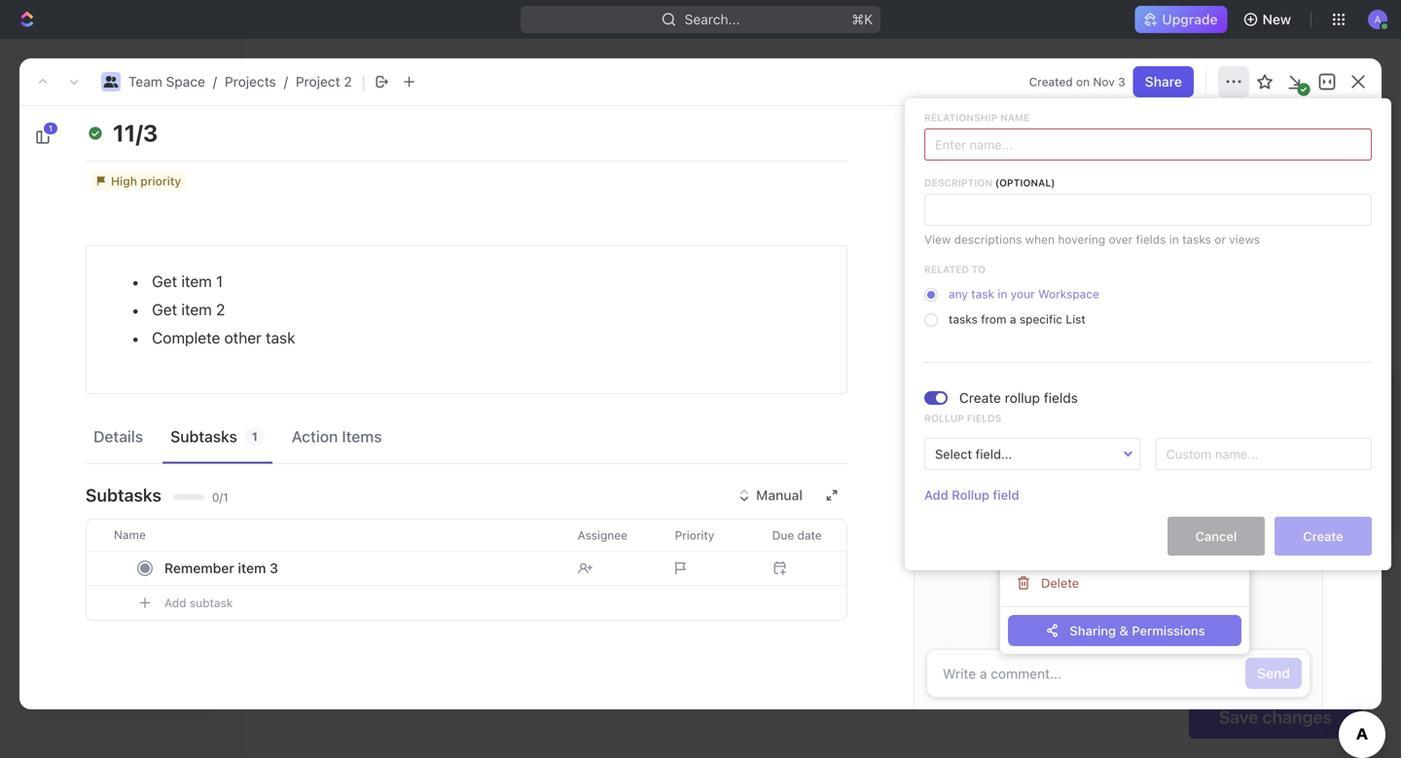 Task type: locate. For each thing, give the bounding box(es) containing it.
my down 1 button
[[39, 154, 59, 171]]

new inside new tab button
[[1178, 129, 1204, 144]]

0 vertical spatial my settings
[[282, 82, 391, 107]]

fields right the rollup at the bottom of the page
[[1044, 390, 1079, 406]]

copy left id at the right of page
[[1102, 129, 1132, 144]]

by
[[598, 436, 613, 452]]

1 vertical spatial new
[[1178, 129, 1204, 144]]

1 vertical spatial my
[[39, 154, 59, 171]]

1 vertical spatial my settings
[[39, 154, 119, 171]]

1 vertical spatial in
[[998, 287, 1008, 301]]

create inside create relationship dropdown button
[[1215, 500, 1254, 514]]

0 horizontal spatial 1
[[49, 124, 53, 133]]

copy down name
[[1020, 129, 1051, 144]]

authenticator
[[1115, 436, 1199, 452]]

tasks from a specific list
[[949, 312, 1086, 326]]

to right 'app'
[[1037, 529, 1048, 542]]

an left 'app'
[[996, 529, 1009, 542]]

user group image
[[104, 76, 118, 88]]

app
[[1013, 529, 1033, 542]]

in up the tasks from a specific list
[[998, 287, 1008, 301]]

time
[[919, 436, 946, 452], [575, 525, 599, 539], [736, 525, 760, 539], [1190, 529, 1214, 542], [972, 540, 996, 554]]

/ left project
[[284, 73, 288, 90]]

one- inside "text message (sms) receive a one-time passcode via sms each time you log in. business"
[[550, 525, 575, 539]]

subtasks
[[170, 427, 237, 446], [86, 485, 161, 506]]

nov right on
[[1094, 75, 1115, 89]]

each inside authenticator app (totp) use an app to receive a temporary one-time passcode each time you log in.
[[1273, 529, 1300, 542]]

one- down message
[[550, 525, 575, 539]]

1 down back link
[[49, 124, 53, 133]]

8:59
[[1249, 213, 1275, 227]]

views
[[1230, 233, 1261, 246]]

at
[[1235, 213, 1246, 227]]

1 copy from the left
[[1020, 129, 1051, 144]]

2 inside get item 1 get item 2 complete other task
[[216, 300, 225, 319]]

my inside 'link'
[[39, 154, 59, 171]]

0 horizontal spatial my
[[39, 154, 59, 171]]

0 horizontal spatial in
[[109, 609, 118, 622]]

create for create relationship
[[1215, 500, 1254, 514]]

1 vertical spatial settings
[[63, 154, 119, 171]]

description (optional)
[[925, 177, 1056, 188]]

new button
[[1236, 4, 1304, 35]]

action items button
[[284, 419, 390, 455]]

an left authenticator
[[1096, 436, 1111, 452]]

send for send
[[1258, 665, 1291, 681]]

any
[[949, 287, 969, 301]]

new right upgrade
[[1263, 11, 1292, 27]]

send
[[1042, 294, 1072, 308], [1258, 665, 1291, 681]]

app.
[[1203, 436, 1230, 452]]

1 vertical spatial 2
[[216, 300, 225, 319]]

print button
[[1009, 379, 1242, 410]]

new for tab
[[1178, 129, 1204, 144]]

search...
[[685, 11, 740, 27]]

0 horizontal spatial an
[[996, 529, 1009, 542]]

a inside "text message (sms) receive a one-time passcode via sms each time you log in. business"
[[540, 525, 546, 539]]

2 horizontal spatial task
[[1125, 294, 1150, 308]]

1 vertical spatial get
[[152, 300, 177, 319]]

0 vertical spatial sms
[[723, 436, 752, 452]]

0 horizontal spatial or
[[756, 436, 769, 452]]

app up receive
[[1071, 505, 1100, 523]]

back link
[[39, 78, 116, 103]]

0 horizontal spatial fields
[[967, 413, 1002, 424]]

via right 2fa
[[702, 436, 720, 452]]

delete button
[[1009, 568, 1242, 599]]

1 horizontal spatial or
[[1215, 233, 1227, 246]]

⌘k
[[852, 11, 873, 27]]

1 button
[[27, 122, 58, 153]]

available on business plans or higher element
[[494, 543, 551, 556]]

1 horizontal spatial app
[[169, 609, 191, 622]]

workspace
[[1039, 287, 1100, 301]]

2 horizontal spatial 1
[[252, 430, 258, 443]]

new left tab
[[1178, 129, 1204, 144]]

via down 2fa
[[659, 525, 674, 539]]

1 vertical spatial create
[[1215, 500, 1254, 514]]

1 vertical spatial temporary
[[1104, 529, 1161, 542]]

select field... button
[[925, 438, 1141, 470]]

task inside send email to task button
[[1125, 294, 1150, 308]]

1 vertical spatial relationship
[[1258, 500, 1330, 514]]

projects
[[225, 73, 276, 90]]

0 horizontal spatial 2
[[216, 300, 225, 319]]

0 vertical spatial your
[[1011, 287, 1036, 301]]

or down 8
[[1215, 233, 1227, 246]]

temporary inside authenticator app (totp) use an app to receive a temporary one-time passcode each time you log in.
[[1104, 529, 1161, 542]]

0 vertical spatial in
[[1170, 233, 1180, 246]]

a inside authenticator app (totp) use an app to receive a temporary one-time passcode each time you log in.
[[1094, 529, 1101, 542]]

1 horizontal spatial one-
[[890, 436, 919, 452]]

1 up complete
[[216, 272, 223, 291]]

1 horizontal spatial (totp)
[[1104, 505, 1155, 523]]

0 vertical spatial 1
[[49, 124, 53, 133]]

1 horizontal spatial 3
[[1119, 75, 1126, 89]]

1 vertical spatial activity
[[1334, 153, 1372, 164]]

keep your account secure by enabling 2fa via sms or using a temporary one-time passcode (totp) from an authenticator app.
[[430, 436, 1230, 452]]

0 horizontal spatial nov
[[1094, 75, 1115, 89]]

your right the keep
[[466, 436, 493, 452]]

0 horizontal spatial tasks
[[949, 312, 978, 326]]

get up cloud storage link
[[152, 272, 177, 291]]

2 vertical spatial in
[[109, 609, 118, 622]]

2 vertical spatial app
[[169, 609, 191, 622]]

(totp)
[[1014, 436, 1060, 452], [1104, 505, 1155, 523]]

send for send email to task
[[1042, 294, 1072, 308]]

new up remember
[[171, 515, 197, 527]]

1 vertical spatial you
[[999, 540, 1019, 554]]

send inside the 'task sidebar content' section
[[1258, 665, 1291, 681]]

my settings up a
[[282, 82, 391, 107]]

an inside authenticator app (totp) use an app to receive a temporary one-time passcode each time you log in.
[[996, 529, 1009, 542]]

1 vertical spatial item
[[181, 300, 212, 319]]

subtasks down the details button
[[86, 485, 161, 506]]

temporary right using
[[821, 436, 886, 452]]

one- left "cancel"
[[1164, 529, 1190, 542]]

0/1
[[212, 491, 228, 504]]

you inside authenticator app (totp) use an app to receive a temporary one-time passcode each time you log in.
[[999, 540, 1019, 554]]

and
[[154, 591, 175, 605]]

passcode
[[950, 436, 1011, 452], [603, 525, 655, 539], [1217, 529, 1270, 542]]

descriptions
[[955, 233, 1023, 246]]

settings up the "workspaces"
[[63, 154, 119, 171]]

1 vertical spatial or
[[756, 436, 769, 452]]

integrations
[[40, 609, 105, 622]]

2 left |
[[344, 73, 352, 90]]

1 vertical spatial (totp)
[[1104, 505, 1155, 523]]

1 horizontal spatial relationship
[[1258, 500, 1330, 514]]

in. inside "text message (sms) receive a one-time passcode via sms each time you log in. business"
[[807, 525, 820, 539]]

1 horizontal spatial an
[[1096, 436, 1111, 452]]

Enter Email text field
[[430, 234, 1363, 279]]

to
[[1110, 213, 1123, 227], [1145, 213, 1156, 227], [972, 264, 986, 275], [1110, 294, 1122, 308], [1037, 529, 1048, 542]]

app down and
[[169, 609, 191, 622]]

copy inside copy id button
[[1102, 129, 1132, 144]]

0 vertical spatial item
[[181, 272, 212, 291]]

relationship up create button
[[1258, 500, 1330, 514]]

None text field
[[925, 194, 1373, 226]]

relationship left name
[[925, 112, 998, 123]]

in. down keep your account secure by enabling 2fa via sms or using a temporary one-time passcode (totp) from an authenticator app.
[[807, 525, 820, 539]]

log
[[786, 525, 803, 539], [1022, 540, 1039, 554]]

log down authenticator
[[1022, 540, 1039, 554]]

Enter New Password field
[[430, 315, 1363, 361]]

2 horizontal spatial your
[[1011, 287, 1036, 301]]

0 vertical spatial in.
[[807, 525, 820, 539]]

or
[[1215, 233, 1227, 246], [756, 436, 769, 452]]

app inside find all of your apps and integrations in our new app center!
[[169, 609, 191, 622]]

cloud
[[39, 306, 76, 322]]

1 inside button
[[49, 124, 53, 133]]

in left our
[[109, 609, 118, 622]]

you right use
[[999, 540, 1019, 554]]

0 vertical spatial subtasks
[[170, 427, 237, 446]]

(sms)
[[595, 501, 639, 520]]

(optional)
[[996, 177, 1056, 188]]

team
[[129, 73, 162, 90]]

rollup right add
[[952, 488, 990, 502]]

/ right space
[[213, 73, 217, 90]]

1 vertical spatial tasks
[[949, 312, 978, 326]]

project
[[296, 73, 340, 90]]

tab
[[1208, 129, 1227, 144]]

1 horizontal spatial /
[[284, 73, 288, 90]]

a down any task in your workspace
[[1010, 312, 1017, 326]]

log inside authenticator app (totp) use an app to receive a temporary one-time passcode each time you log in.
[[1022, 540, 1039, 554]]

2 horizontal spatial new
[[1263, 11, 1292, 27]]

when
[[1026, 233, 1055, 246]]

1 horizontal spatial copy
[[1102, 129, 1132, 144]]

you inside "text message (sms) receive a one-time passcode via sms each time you log in. business"
[[763, 525, 783, 539]]

add rollup field
[[925, 488, 1020, 502]]

task right 'other'
[[266, 329, 295, 347]]

relationship
[[925, 112, 998, 123], [1258, 500, 1330, 514]]

subtasks up 0/1
[[170, 427, 237, 446]]

sms down 2fa
[[678, 525, 703, 539]]

a down message
[[540, 525, 546, 539]]

center!
[[40, 626, 81, 640]]

1 horizontal spatial subtasks
[[170, 427, 237, 446]]

2fa
[[674, 436, 698, 452]]

your up the tasks from a specific list
[[1011, 287, 1036, 301]]

send button
[[1246, 658, 1303, 689]]

activity inside the task sidebar navigation tab list
[[1334, 153, 1372, 164]]

all
[[67, 591, 79, 605]]

2 up 'other'
[[216, 300, 225, 319]]

3 right on
[[1119, 75, 1126, 89]]

1 horizontal spatial in.
[[1042, 540, 1055, 554]]

1 vertical spatial nov
[[1199, 213, 1221, 227]]

1 horizontal spatial nov
[[1199, 213, 1221, 227]]

relationship inside dropdown button
[[1258, 500, 1330, 514]]

rollup
[[925, 413, 965, 424], [952, 488, 990, 502]]

Enter Username text field
[[430, 152, 1363, 198]]

nov left 8
[[1199, 213, 1221, 227]]

send up specific
[[1042, 294, 1072, 308]]

3
[[1119, 75, 1126, 89], [270, 560, 278, 576]]

0 vertical spatial app
[[1071, 505, 1100, 523]]

get up complete
[[152, 300, 177, 319]]

1 horizontal spatial send
[[1258, 665, 1291, 681]]

activity
[[938, 126, 1006, 148], [1334, 153, 1372, 164]]

passcode down create relationship
[[1217, 529, 1270, 542]]

create for create rollup fields
[[960, 390, 1002, 406]]

tasks
[[1183, 233, 1212, 246], [949, 312, 978, 326]]

share button
[[1134, 66, 1194, 97]]

remember item 3
[[165, 560, 278, 576]]

1 horizontal spatial you
[[999, 540, 1019, 554]]

1 left the action at bottom left
[[252, 430, 258, 443]]

1 vertical spatial in.
[[1042, 540, 1055, 554]]

task
[[972, 287, 995, 301], [1125, 294, 1150, 308], [266, 329, 295, 347]]

1 vertical spatial via
[[659, 525, 674, 539]]

one- inside authenticator app (totp) use an app to receive a temporary one-time passcode each time you log in.
[[1164, 529, 1190, 542]]

passcode down rollup fields
[[950, 436, 1011, 452]]

1 vertical spatial rollup
[[952, 488, 990, 502]]

in.
[[807, 525, 820, 539], [1042, 540, 1055, 554]]

task sidebar navigation tab list
[[1332, 118, 1375, 263]]

copy inside copy link button
[[1020, 129, 1051, 144]]

0 horizontal spatial passcode
[[603, 525, 655, 539]]

0 horizontal spatial one-
[[550, 525, 575, 539]]

0 vertical spatial or
[[1215, 233, 1227, 246]]

2 vertical spatial fields
[[967, 413, 1002, 424]]

my right projects link
[[282, 82, 310, 107]]

2 horizontal spatial create
[[1304, 529, 1344, 544]]

create up cancel button
[[1215, 500, 1254, 514]]

1 horizontal spatial log
[[1022, 540, 1039, 554]]

your inside find all of your apps and integrations in our new app center!
[[97, 591, 121, 605]]

create down create relationship dropdown button
[[1304, 529, 1344, 544]]

details button
[[86, 419, 151, 455]]

a right receive
[[1094, 529, 1101, 542]]

or left using
[[756, 436, 769, 452]]

in. right 'app'
[[1042, 540, 1055, 554]]

to right the email
[[1110, 294, 1122, 308]]

1 vertical spatial log
[[1022, 540, 1039, 554]]

1 vertical spatial send
[[1258, 665, 1291, 681]]

1 horizontal spatial in
[[998, 287, 1008, 301]]

0 horizontal spatial subtasks
[[86, 485, 161, 506]]

app up find in the bottom left of the page
[[40, 557, 70, 575]]

2 copy from the left
[[1102, 129, 1132, 144]]

log down using
[[786, 525, 803, 539]]

description
[[925, 177, 993, 188]]

2 vertical spatial create
[[1304, 529, 1344, 544]]

0 vertical spatial from
[[1066, 213, 1091, 227]]

app center
[[40, 557, 124, 575]]

fields
[[1137, 233, 1167, 246], [1044, 390, 1079, 406], [967, 413, 1002, 424]]

projects link
[[225, 73, 276, 90]]

0 vertical spatial via
[[702, 436, 720, 452]]

add
[[925, 488, 949, 502]]

rollup up select
[[925, 413, 965, 424]]

0 vertical spatial settings
[[315, 82, 391, 107]]

fields down do
[[1137, 233, 1167, 246]]

in right over
[[1170, 233, 1180, 246]]

send up the save changes
[[1258, 665, 1291, 681]]

2 vertical spatial your
[[97, 591, 121, 605]]

temporary up delete button
[[1104, 529, 1161, 542]]

sms left using
[[723, 436, 752, 452]]

1 vertical spatial app
[[40, 557, 70, 575]]

passcode inside "text message (sms) receive a one-time passcode via sms each time you log in. business"
[[603, 525, 655, 539]]

0 vertical spatial an
[[1096, 436, 1111, 452]]

0 horizontal spatial via
[[659, 525, 674, 539]]

referrals
[[39, 382, 95, 398]]

0 horizontal spatial sms
[[678, 525, 703, 539]]

task right any
[[972, 287, 995, 301]]

0 vertical spatial you
[[763, 525, 783, 539]]

complete
[[152, 329, 220, 347]]

one- left select
[[890, 436, 919, 452]]

passcode down (sms)
[[603, 525, 655, 539]]

Enter name... text field
[[925, 129, 1373, 161]]

send email to task
[[1042, 294, 1150, 308]]

0 horizontal spatial my settings
[[39, 154, 119, 171]]

0 vertical spatial log
[[786, 525, 803, 539]]

1 horizontal spatial 1
[[216, 272, 223, 291]]

create rollup fields
[[960, 390, 1079, 406]]

create up rollup fields
[[960, 390, 1002, 406]]

1 horizontal spatial your
[[466, 436, 493, 452]]

rollup fields
[[925, 413, 1002, 424]]

of
[[82, 591, 94, 605]]

0 vertical spatial temporary
[[821, 436, 886, 452]]

account
[[497, 436, 548, 452]]

1 horizontal spatial via
[[702, 436, 720, 452]]

you down using
[[763, 525, 783, 539]]

task inside get item 1 get item 2 complete other task
[[266, 329, 295, 347]]

(totp) up delete button
[[1104, 505, 1155, 523]]

your right of
[[97, 591, 121, 605]]

1 vertical spatial 1
[[216, 272, 223, 291]]

1 horizontal spatial tasks
[[1183, 233, 1212, 246]]

cancel button
[[1168, 517, 1266, 556]]

copy link button
[[1010, 121, 1087, 152]]

fields up field...
[[967, 413, 1002, 424]]

0 horizontal spatial new
[[171, 515, 197, 527]]

(totp) right field...
[[1014, 436, 1060, 452]]

0 vertical spatial fields
[[1137, 233, 1167, 246]]

0 horizontal spatial settings
[[63, 154, 119, 171]]

workspaces link
[[39, 184, 203, 217]]

created
[[1030, 75, 1073, 89]]

view
[[925, 233, 951, 246]]

1 horizontal spatial sms
[[723, 436, 752, 452]]

0 vertical spatial send
[[1042, 294, 1072, 308]]

my settings up the "workspaces"
[[39, 154, 119, 171]]

settings
[[315, 82, 391, 107], [63, 154, 119, 171]]

1 vertical spatial fields
[[1044, 390, 1079, 406]]

apps
[[124, 591, 151, 605]]

task up merge button
[[1125, 294, 1150, 308]]

tasks down any
[[949, 312, 978, 326]]

field
[[993, 488, 1020, 502]]

notifications link
[[39, 222, 203, 255]]

3 right remember
[[270, 560, 278, 576]]

copy id
[[1102, 129, 1148, 144]]

new tab button
[[1164, 121, 1241, 152]]

tasks left views
[[1183, 233, 1212, 246]]

settings up a
[[315, 82, 391, 107]]

new inside new button
[[1263, 11, 1292, 27]]



Task type: describe. For each thing, give the bounding box(es) containing it.
specific
[[1020, 312, 1063, 326]]

activity inside the 'task sidebar content' section
[[938, 126, 1006, 148]]

cancel
[[1196, 529, 1238, 544]]

project 2 link
[[296, 73, 352, 90]]

your for find all of your apps and integrations in our new app center!
[[97, 591, 121, 605]]

item for remember
[[238, 560, 266, 576]]

you
[[954, 213, 974, 227]]

rollup
[[1005, 390, 1041, 406]]

am
[[1278, 213, 1295, 227]]

0 vertical spatial nov
[[1094, 75, 1115, 89]]

1 inside get item 1 get item 2 complete other task
[[216, 272, 223, 291]]

your for any task in your workspace
[[1011, 287, 1036, 301]]

apple
[[282, 226, 325, 245]]

center
[[74, 557, 124, 575]]

remember item 3 link
[[160, 554, 562, 583]]

select
[[936, 447, 973, 461]]

id
[[1136, 129, 1148, 144]]

email
[[1075, 294, 1106, 308]]

settings inside 'link'
[[63, 154, 119, 171]]

copy for copy link
[[1020, 129, 1051, 144]]

merge
[[1042, 325, 1079, 339]]

a
[[301, 146, 332, 203]]

to inside authenticator app (totp) use an app to receive a temporary one-time passcode each time you log in.
[[1037, 529, 1048, 542]]

text
[[494, 501, 523, 520]]

1 horizontal spatial passcode
[[950, 436, 1011, 452]]

upgrade link
[[1135, 6, 1228, 33]]

0 vertical spatial rollup
[[925, 413, 965, 424]]

app inside authenticator app (totp) use an app to receive a temporary one-time passcode each time you log in.
[[1071, 505, 1100, 523]]

action
[[292, 427, 338, 446]]

do
[[1126, 213, 1142, 227]]

changes
[[1263, 707, 1333, 728]]

2 vertical spatial 1
[[252, 430, 258, 443]]

2 / from the left
[[284, 73, 288, 90]]

2 inside team space / projects / project 2 |
[[344, 73, 352, 90]]

remember
[[165, 560, 234, 576]]

new tab
[[1178, 129, 1227, 144]]

notifications
[[39, 230, 118, 246]]

1 horizontal spatial my settings
[[282, 82, 391, 107]]

add rollup field button
[[925, 488, 1020, 502]]

passcode inside authenticator app (totp) use an app to receive a temporary one-time passcode each time you log in.
[[1217, 529, 1270, 542]]

0 vertical spatial (totp)
[[1014, 436, 1060, 452]]

1 horizontal spatial my
[[282, 82, 310, 107]]

hovering
[[1058, 233, 1106, 246]]

relationships button
[[1009, 426, 1242, 458]]

0 vertical spatial relationship
[[925, 112, 998, 123]]

item for get
[[181, 272, 212, 291]]

receive
[[1051, 529, 1091, 542]]

relationships
[[1042, 435, 1120, 449]]

via inside "text message (sms) receive a one-time passcode via sms each time you log in. business"
[[659, 525, 674, 539]]

sharing & permissions button
[[1009, 615, 1242, 646]]

1 horizontal spatial fields
[[1044, 390, 1079, 406]]

find
[[40, 591, 63, 605]]

my settings inside my settings 'link'
[[39, 154, 119, 171]]

1 vertical spatial from
[[981, 312, 1007, 326]]

2 vertical spatial from
[[1063, 436, 1093, 452]]

sharing & permissions
[[1070, 624, 1206, 638]]

business
[[497, 544, 547, 555]]

from inside the 'task sidebar content' section
[[1066, 213, 1091, 227]]

authenticator
[[972, 505, 1067, 523]]

sms inside "text message (sms) receive a one-time passcode via sms each time you log in. business"
[[678, 525, 703, 539]]

task sidebar content section
[[914, 106, 1323, 710]]

in inside find all of your apps and integrations in our new app center!
[[109, 609, 118, 622]]

11/3
[[113, 119, 158, 147]]

select field...
[[936, 447, 1013, 461]]

secure
[[551, 436, 594, 452]]

calendar
[[39, 344, 95, 360]]

find all of your apps and integrations in our new app center!
[[40, 591, 191, 640]]

2 horizontal spatial fields
[[1137, 233, 1167, 246]]

0 vertical spatial 3
[[1119, 75, 1126, 89]]

cloud storage
[[39, 306, 129, 322]]

to do to
[[1106, 213, 1156, 227]]

1 vertical spatial 3
[[270, 560, 278, 576]]

on
[[1077, 75, 1090, 89]]

to left do
[[1110, 213, 1123, 227]]

workspaces
[[39, 192, 116, 209]]

create inside create button
[[1304, 529, 1344, 544]]

to right do
[[1145, 213, 1156, 227]]

each inside "text message (sms) receive a one-time passcode via sms each time you log in. business"
[[706, 525, 733, 539]]

in. inside authenticator app (totp) use an app to receive a temporary one-time passcode each time you log in.
[[1042, 540, 1055, 554]]

upgrade
[[1163, 11, 1218, 27]]

Custom name... text field
[[1156, 438, 1373, 470]]

use
[[972, 529, 993, 542]]

save changes
[[1220, 707, 1333, 728]]

changed
[[978, 213, 1025, 227]]

share
[[1145, 73, 1183, 90]]

message
[[527, 501, 591, 520]]

complete
[[966, 229, 1022, 242]]

2 horizontal spatial in
[[1170, 233, 1180, 246]]

8
[[1224, 213, 1232, 227]]

relationships button
[[1009, 426, 1242, 458]]

|
[[362, 72, 366, 92]]

cloud storage link
[[39, 298, 203, 331]]

copy for copy id
[[1102, 129, 1132, 144]]

name
[[1001, 112, 1030, 123]]

1 horizontal spatial task
[[972, 287, 995, 301]]

any task in your workspace
[[949, 287, 1100, 301]]

2 get from the top
[[152, 300, 177, 319]]

to down descriptions
[[972, 264, 986, 275]]

status
[[1029, 213, 1063, 227]]

authenticator app (totp) use an app to receive a temporary one-time passcode each time you log in.
[[972, 505, 1300, 554]]

nov inside the 'task sidebar content' section
[[1199, 213, 1221, 227]]

new for new button
[[1263, 11, 1292, 27]]

(totp) inside authenticator app (totp) use an app to receive a temporary one-time passcode each time you log in.
[[1104, 505, 1155, 523]]

2 vertical spatial new
[[171, 515, 197, 527]]

0 vertical spatial tasks
[[1183, 233, 1212, 246]]

permissions
[[1132, 624, 1206, 638]]

log inside "text message (sms) receive a one-time passcode via sms each time you log in. business"
[[786, 525, 803, 539]]

a right using
[[810, 436, 817, 452]]

created on nov 3
[[1030, 75, 1126, 89]]

create relationship
[[1215, 500, 1330, 514]]

0 horizontal spatial temporary
[[821, 436, 886, 452]]

our
[[122, 609, 140, 622]]

get item 1 get item 2 complete other task
[[152, 272, 295, 347]]

1 / from the left
[[213, 73, 217, 90]]

0 horizontal spatial app
[[40, 557, 70, 575]]

items
[[342, 427, 382, 446]]

using
[[772, 436, 806, 452]]

save
[[1220, 707, 1259, 728]]

to inside button
[[1110, 294, 1122, 308]]

1 vertical spatial your
[[466, 436, 493, 452]]

sharing
[[1070, 624, 1117, 638]]

field...
[[976, 447, 1013, 461]]

team space link
[[129, 73, 205, 90]]

back
[[64, 82, 101, 98]]

1 get from the top
[[152, 272, 177, 291]]

relationship name
[[925, 112, 1030, 123]]



Task type: vqa. For each thing, say whether or not it's contained in the screenshot.
THE (TOTP) inside the the Authenticator App (TOTP) Use an app to receive a temporary one-time passcode each time you log in.
yes



